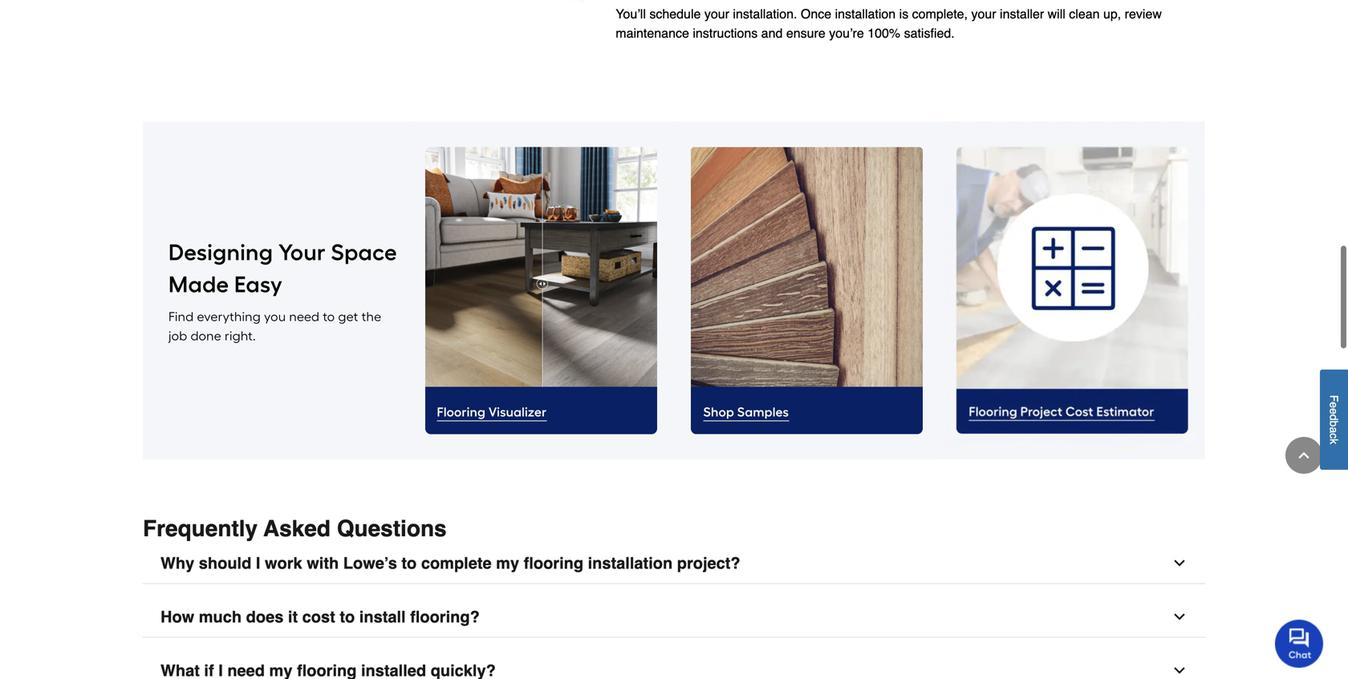 Task type: vqa. For each thing, say whether or not it's contained in the screenshot.
the Designing your space made easy. Find everything you need to get the job done right. image
yes



Task type: describe. For each thing, give the bounding box(es) containing it.
to inside how much does it cost to install flooring? button
[[340, 608, 355, 627]]

you'll schedule your installation. once installation is complete, your installer will clean up, review maintenance instructions and ensure you're 100% satisfied.
[[616, 7, 1162, 41]]

lowe's
[[343, 554, 397, 573]]

installation.
[[733, 7, 797, 21]]

designing your space made easy. find everything you need to get the job done right. image
[[143, 122, 408, 460]]

how much does it cost to install flooring?
[[160, 608, 480, 627]]

will
[[1048, 7, 1066, 21]]

you're
[[829, 26, 864, 41]]

review
[[1125, 7, 1162, 21]]

why
[[160, 554, 194, 573]]

chat invite button image
[[1275, 620, 1324, 669]]

why should i work with lowe's to complete my flooring installation project?
[[160, 554, 740, 573]]

does
[[246, 608, 284, 627]]

f e e d b a c k
[[1328, 396, 1340, 445]]

ensure
[[786, 26, 826, 41]]

flooring project cost estimator. image
[[940, 122, 1205, 460]]

work
[[265, 554, 302, 573]]

chevron up image
[[1296, 448, 1312, 464]]

installation inside you'll schedule your installation. once installation is complete, your installer will clean up, review maintenance instructions and ensure you're 100% satisfied.
[[835, 7, 896, 21]]

schedule
[[649, 7, 701, 21]]

clean
[[1069, 7, 1100, 21]]

chevron down image inside how much does it cost to install flooring? button
[[1172, 609, 1188, 626]]

complete,
[[912, 7, 968, 21]]

flooring visualizer. image
[[408, 122, 674, 460]]

scroll to top element
[[1286, 437, 1322, 474]]

once
[[801, 7, 831, 21]]

2 your from the left
[[971, 7, 996, 21]]

2 e from the top
[[1328, 409, 1340, 415]]

flooring
[[524, 554, 583, 573]]

you'll
[[616, 7, 646, 21]]

install
[[359, 608, 406, 627]]

a
[[1328, 427, 1340, 434]]

my
[[496, 554, 519, 573]]

b
[[1328, 421, 1340, 427]]

much
[[199, 608, 242, 627]]

installation inside button
[[588, 554, 673, 573]]

1 e from the top
[[1328, 402, 1340, 409]]

to inside the why should i work with lowe's to complete my flooring installation project? button
[[402, 554, 417, 573]]

is
[[899, 7, 909, 21]]

frequently asked questions
[[143, 516, 447, 542]]

it
[[288, 608, 298, 627]]



Task type: locate. For each thing, give the bounding box(es) containing it.
satisfied.
[[904, 26, 955, 41]]

installer
[[1000, 7, 1044, 21]]

d
[[1328, 415, 1340, 421]]

0 vertical spatial chevron down image
[[1172, 609, 1188, 626]]

an icon of the number 4. image
[[412, 0, 590, 67]]

questions
[[337, 516, 447, 542]]

k
[[1328, 439, 1340, 445]]

your
[[704, 7, 729, 21], [971, 7, 996, 21]]

to
[[402, 554, 417, 573], [340, 608, 355, 627]]

2 chevron down image from the top
[[1172, 663, 1188, 679]]

chevron down image
[[1172, 609, 1188, 626], [1172, 663, 1188, 679]]

and
[[761, 26, 783, 41]]

up,
[[1103, 7, 1121, 21]]

0 horizontal spatial installation
[[588, 554, 673, 573]]

100%
[[868, 26, 900, 41]]

maintenance
[[616, 26, 689, 41]]

chevron down image
[[1172, 556, 1188, 572]]

installation up how much does it cost to install flooring? button
[[588, 554, 673, 573]]

flooring?
[[410, 608, 480, 627]]

0 vertical spatial to
[[402, 554, 417, 573]]

to right the cost
[[340, 608, 355, 627]]

project?
[[677, 554, 740, 573]]

asked
[[264, 516, 331, 542]]

shop samples. image
[[674, 122, 940, 460]]

f
[[1328, 396, 1340, 402]]

0 horizontal spatial your
[[704, 7, 729, 21]]

your up instructions
[[704, 7, 729, 21]]

c
[[1328, 434, 1340, 439]]

should
[[199, 554, 251, 573]]

1 vertical spatial installation
[[588, 554, 673, 573]]

e up the b
[[1328, 409, 1340, 415]]

why should i work with lowe's to complete my flooring installation project? button
[[143, 544, 1205, 585]]

1 horizontal spatial to
[[402, 554, 417, 573]]

with
[[307, 554, 339, 573]]

e up d
[[1328, 402, 1340, 409]]

0 horizontal spatial to
[[340, 608, 355, 627]]

1 vertical spatial chevron down image
[[1172, 663, 1188, 679]]

1 horizontal spatial installation
[[835, 7, 896, 21]]

1 chevron down image from the top
[[1172, 609, 1188, 626]]

f e e d b a c k button
[[1320, 370, 1348, 470]]

to down questions at bottom left
[[402, 554, 417, 573]]

e
[[1328, 402, 1340, 409], [1328, 409, 1340, 415]]

1 vertical spatial to
[[340, 608, 355, 627]]

frequently
[[143, 516, 258, 542]]

cost
[[302, 608, 335, 627]]

1 your from the left
[[704, 7, 729, 21]]

i
[[256, 554, 260, 573]]

how
[[160, 608, 194, 627]]

complete
[[421, 554, 492, 573]]

your left installer on the top of the page
[[971, 7, 996, 21]]

0 vertical spatial installation
[[835, 7, 896, 21]]

installation
[[835, 7, 896, 21], [588, 554, 673, 573]]

installation up 100%
[[835, 7, 896, 21]]

how much does it cost to install flooring? button
[[143, 597, 1205, 638]]

1 horizontal spatial your
[[971, 7, 996, 21]]

instructions
[[693, 26, 758, 41]]



